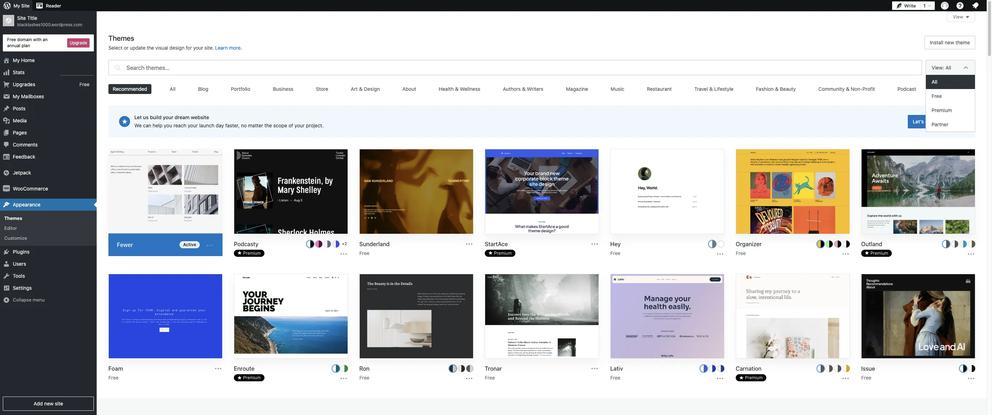 Task type: locate. For each thing, give the bounding box(es) containing it.
health & wellness button
[[434, 84, 485, 94]]

1 vertical spatial the
[[264, 123, 272, 129]]

premium
[[932, 107, 952, 113], [243, 251, 261, 256], [494, 251, 512, 256], [870, 251, 888, 256], [243, 376, 261, 381], [745, 376, 763, 381]]

premium button down outland
[[861, 250, 892, 257]]

my for my home
[[13, 57, 20, 63]]

tronar
[[485, 366, 502, 373]]

free down highest hourly views 0 image
[[79, 81, 90, 87]]

free down entertainment
[[932, 93, 942, 99]]

& right health
[[455, 86, 459, 92]]

4 & from the left
[[709, 86, 713, 92]]

my site link
[[0, 0, 32, 11]]

enroute is a business theme image
[[234, 275, 348, 360]]

1 horizontal spatial new
[[945, 39, 954, 45]]

an
[[43, 37, 48, 42]]

& inside "button"
[[522, 86, 526, 92]]

& right "art"
[[359, 86, 363, 92]]

beauty
[[780, 86, 796, 92]]

health
[[439, 86, 454, 92]]

carnation image
[[736, 275, 850, 360]]

free
[[7, 37, 16, 42], [79, 81, 90, 87], [932, 93, 942, 99], [359, 250, 370, 256], [610, 250, 620, 256], [736, 250, 746, 256], [108, 375, 119, 381], [359, 375, 370, 381], [485, 375, 495, 381], [610, 375, 620, 381], [861, 375, 871, 381]]

music button
[[606, 84, 629, 94]]

all inside "list box"
[[932, 79, 937, 85]]

let's
[[913, 119, 924, 125]]

us
[[143, 114, 149, 120]]

entertainment
[[939, 86, 971, 92]]

more options for theme startace image
[[590, 240, 599, 249]]

lativ is a wordpress block theme specifically designed for businesses and startups. it offers fresh, vibrant color palettes and sleek, modern templates that are perfect for companies looking to establish a bold and innovative online presence. image
[[611, 275, 724, 360]]

site up title
[[21, 3, 30, 9]]

ron
[[359, 366, 370, 373]]

customize link
[[0, 234, 97, 244]]

5 & from the left
[[775, 86, 779, 92]]

new for install
[[945, 39, 954, 45]]

themes for themes select or update the visual design for your site. learn more .
[[108, 34, 134, 42]]

community & non-profit
[[818, 86, 875, 92]]

all right view:
[[945, 65, 951, 71]]

write link
[[892, 0, 920, 11]]

podcast
[[897, 86, 916, 92]]

add new site
[[34, 401, 63, 407]]

install new theme
[[930, 39, 970, 45]]

for
[[186, 45, 192, 51]]

posts link
[[0, 103, 97, 115]]

premium link
[[926, 103, 975, 118]]

0 vertical spatial all
[[945, 65, 951, 71]]

6 & from the left
[[846, 86, 849, 92]]

& for design
[[359, 86, 363, 92]]

1 vertical spatial site
[[17, 15, 26, 21]]

0 vertical spatial new
[[945, 39, 954, 45]]

restaurant
[[647, 86, 672, 92]]

more options for theme sunderland image
[[465, 240, 473, 249]]

fashion
[[756, 86, 774, 92]]

blog button
[[194, 84, 213, 94]]

site.
[[204, 45, 214, 51]]

premium for enroute
[[243, 376, 261, 381]]

woocommerce
[[13, 186, 48, 192]]

premium button down startace
[[485, 250, 515, 257]]

themes up or
[[108, 34, 134, 42]]

1 vertical spatial my
[[13, 57, 20, 63]]

free down tronar
[[485, 375, 495, 381]]

2 vertical spatial my
[[13, 93, 20, 99]]

design
[[169, 45, 184, 51]]

dream
[[175, 114, 190, 120]]

magazine
[[566, 86, 588, 92]]

1 horizontal spatial all
[[932, 79, 937, 85]]

my left reader link
[[14, 3, 20, 9]]

& left writers
[[522, 86, 526, 92]]

themes inside the themes select or update the visual design for your site. learn more .
[[108, 34, 134, 42]]

1
[[923, 3, 926, 8]]

free down sunderland
[[359, 250, 370, 256]]

open search image
[[113, 58, 122, 77]]

your inside the themes select or update the visual design for your site. learn more .
[[193, 45, 203, 51]]

premium down carnation
[[745, 376, 763, 381]]

2 & from the left
[[455, 86, 459, 92]]

free down foam on the left of the page
[[108, 375, 119, 381]]

let us build your dream website we can help you reach your launch day faster, no matter the scope of your project.
[[134, 114, 324, 129]]

my
[[14, 3, 20, 9], [13, 57, 20, 63], [13, 93, 20, 99]]

Search search field
[[127, 60, 922, 75]]

lativ
[[610, 366, 623, 373]]

free domain with an annual plan
[[7, 37, 48, 48]]

no
[[241, 123, 247, 129]]

1 vertical spatial img image
[[3, 185, 10, 193]]

startace is your ultimate business theme design. it is pretty valuable in assisting users in building their corporate websites, being established companies, or budding startups. image
[[485, 150, 599, 235]]

all button
[[166, 84, 180, 94]]

help image
[[956, 1, 964, 10]]

travel & lifestyle button
[[690, 84, 738, 94]]

the left scope in the left top of the page
[[264, 123, 272, 129]]

1 vertical spatial new
[[44, 401, 54, 407]]

1 vertical spatial themes
[[4, 216, 22, 221]]

let's get started link
[[908, 115, 955, 128]]

free up annual plan
[[7, 37, 16, 42]]

0 horizontal spatial all
[[170, 86, 175, 92]]

matter
[[248, 123, 263, 129]]

home
[[21, 57, 35, 63]]

travel & lifestyle
[[694, 86, 733, 92]]

0 horizontal spatial the
[[147, 45, 154, 51]]

premium down enroute
[[243, 376, 261, 381]]

website
[[191, 114, 209, 120]]

0 vertical spatial img image
[[3, 169, 10, 177]]

new right install
[[945, 39, 954, 45]]

premium button down enroute
[[234, 375, 264, 382]]

& right the travel
[[709, 86, 713, 92]]

more options for theme outland image
[[967, 250, 975, 259]]

site left title
[[17, 15, 26, 21]]

& inside "button"
[[709, 86, 713, 92]]

0 vertical spatial the
[[147, 45, 154, 51]]

users link
[[0, 258, 97, 271]]

0 vertical spatial themes
[[108, 34, 134, 42]]

manage your notifications image
[[971, 1, 980, 10]]

img image
[[3, 169, 10, 177], [3, 185, 10, 193]]

premium button down carnation
[[736, 375, 766, 382]]

&
[[359, 86, 363, 92], [455, 86, 459, 92], [522, 86, 526, 92], [709, 86, 713, 92], [775, 86, 779, 92], [846, 86, 849, 92]]

visual
[[155, 45, 168, 51]]

1 & from the left
[[359, 86, 363, 92]]

& left "non-"
[[846, 86, 849, 92]]

foam is a simple theme that supports full-site editing. it comes with a set of minimal templates and design settings that can be manipulated through global styles. use it to build something beautiful. image
[[109, 275, 222, 360]]

3 & from the left
[[522, 86, 526, 92]]

upgrades
[[13, 81, 35, 87]]

of
[[289, 123, 293, 129]]

more options for theme organizer image
[[841, 250, 850, 259]]

let's get started
[[913, 119, 950, 125]]

ron is a minimalist blogging theme designed with a focus on delivering an exceptional reading experience. its unique offset post layout and sticky post navigation make it stand out. by intentionally omitting a header, it includes only a footer, ron allows readers to dive straight into the content without distractions. image
[[360, 275, 473, 360]]

music
[[611, 86, 624, 92]]

premium button down podcasty
[[234, 250, 264, 257]]

+2 button
[[341, 241, 348, 248]]

writers
[[527, 86, 543, 92]]

premium for outland
[[870, 251, 888, 256]]

my left home
[[13, 57, 20, 63]]

tools link
[[0, 271, 97, 283]]

2 img image from the top
[[3, 185, 10, 193]]

0 vertical spatial site
[[21, 3, 30, 9]]

editor
[[4, 226, 17, 231]]

the inside let us build your dream website we can help you reach your launch day faster, no matter the scope of your project.
[[264, 123, 272, 129]]

community
[[818, 86, 845, 92]]

organizer has a simple structure and displays only the necessary information a real portfolio can benefit from. it's ready to be used by designers, artists, architects, and creators. image
[[736, 150, 850, 235]]

my home link
[[0, 54, 97, 66]]

my profile image
[[941, 2, 949, 10]]

we
[[134, 123, 142, 129]]

hey
[[610, 241, 621, 248]]

img image left jetpack
[[3, 169, 10, 177]]

media
[[13, 118, 27, 124]]

collapse menu link
[[0, 295, 97, 306]]

& left beauty at the right
[[775, 86, 779, 92]]

themes
[[108, 34, 134, 42], [4, 216, 22, 221]]

plugins link
[[0, 246, 97, 258]]

podcast button
[[893, 84, 920, 94]]

scope
[[273, 123, 287, 129]]

or
[[124, 45, 128, 51]]

all up dream
[[170, 86, 175, 92]]

the left visual
[[147, 45, 154, 51]]

0 vertical spatial my
[[14, 3, 20, 9]]

1 img image from the top
[[3, 169, 10, 177]]

all
[[945, 65, 951, 71], [932, 79, 937, 85], [170, 86, 175, 92]]

img image inside jetpack link
[[3, 169, 10, 177]]

reach
[[173, 123, 186, 129]]

None search field
[[108, 58, 922, 77]]

1 horizontal spatial themes
[[108, 34, 134, 42]]

premium down podcasty
[[243, 251, 261, 256]]

& for writers
[[522, 86, 526, 92]]

active
[[183, 242, 196, 248]]

select
[[108, 45, 123, 51]]

2 vertical spatial all
[[170, 86, 175, 92]]

premium button for outland
[[861, 250, 892, 257]]

premium up get started
[[932, 107, 952, 113]]

sunderland
[[359, 241, 390, 248]]

new left site
[[44, 401, 54, 407]]

& for non-
[[846, 86, 849, 92]]

your right for
[[193, 45, 203, 51]]

foam free
[[108, 366, 123, 381]]

collapse menu
[[13, 298, 45, 303]]

new
[[945, 39, 954, 45], [44, 401, 54, 407]]

img image inside woocommerce link
[[3, 185, 10, 193]]

the inside the themes select or update the visual design for your site. learn more .
[[147, 45, 154, 51]]

view: all list box
[[926, 75, 975, 132]]

premium down outland
[[870, 251, 888, 256]]

view:
[[932, 65, 944, 71]]

add
[[34, 401, 43, 407]]

my up the posts
[[13, 93, 20, 99]]

themes up editor
[[4, 216, 22, 221]]

img image left woocommerce
[[3, 185, 10, 193]]

0 horizontal spatial themes
[[4, 216, 22, 221]]

all down view:
[[932, 79, 937, 85]]

all inside button
[[170, 86, 175, 92]]

0 horizontal spatial new
[[44, 401, 54, 407]]

free down issue
[[861, 375, 871, 381]]

1 horizontal spatial the
[[264, 123, 272, 129]]

1 vertical spatial all
[[932, 79, 937, 85]]

blog
[[198, 86, 208, 92]]

appearance
[[13, 202, 40, 208]]

your up the you
[[163, 114, 173, 120]]

premium button for enroute
[[234, 375, 264, 382]]

hey is a simple personal blog theme. image
[[611, 150, 724, 235]]



Task type: vqa. For each thing, say whether or not it's contained in the screenshot.


Task type: describe. For each thing, give the bounding box(es) containing it.
authors & writers button
[[499, 84, 548, 94]]

media link
[[0, 115, 97, 127]]

domain
[[17, 37, 32, 42]]

my home
[[13, 57, 35, 63]]

premium for podcasty
[[243, 251, 261, 256]]

more options for theme issue image
[[967, 375, 975, 384]]

premium down startace
[[494, 251, 512, 256]]

design
[[364, 86, 380, 92]]

free down organizer
[[736, 250, 746, 256]]

free inside tronar free
[[485, 375, 495, 381]]

premium button for podcasty
[[234, 250, 264, 257]]

launch
[[199, 123, 214, 129]]

posts
[[13, 105, 26, 111]]

add new site link
[[3, 397, 94, 412]]

all link
[[926, 75, 975, 89]]

upgrade
[[70, 40, 87, 45]]

reader
[[46, 3, 61, 9]]

upgrade button
[[67, 38, 90, 48]]

faster,
[[225, 123, 240, 129]]

issue is a magazine theme focused on sizable typography and imagery to grow your blog posts, reviews, artwork, and news. image
[[862, 275, 975, 360]]

jetpack
[[13, 170, 31, 176]]

view: all
[[932, 65, 951, 71]]

let
[[134, 114, 142, 120]]

closed image
[[966, 16, 969, 18]]

my mailboxes
[[13, 93, 44, 99]]

free inside foam free
[[108, 375, 119, 381]]

my site
[[14, 3, 30, 9]]

free down ron
[[359, 375, 370, 381]]

tools
[[13, 273, 25, 279]]

feedback link
[[0, 151, 97, 163]]

all for all link
[[932, 79, 937, 85]]

highest hourly views 0 image
[[60, 71, 94, 76]]

themes select or update the visual design for your site. learn more .
[[108, 34, 242, 51]]

settings link
[[0, 283, 97, 295]]

fashion & beauty
[[756, 86, 796, 92]]

install new theme link
[[925, 36, 975, 49]]

fashion & beauty button
[[752, 84, 800, 94]]

2 horizontal spatial all
[[945, 65, 951, 71]]

view button
[[947, 11, 975, 22]]

jetpack link
[[0, 167, 97, 179]]

art & design button
[[346, 84, 384, 94]]

themes link
[[0, 213, 97, 223]]

settings
[[13, 285, 32, 292]]

portfolio button
[[227, 84, 255, 94]]

your right of
[[295, 123, 305, 129]]

travel
[[694, 86, 708, 92]]

more options for theme fewer image
[[205, 242, 214, 250]]

pages
[[13, 130, 27, 136]]

fewer is perfect for showcasing portfolios and blogs. with a clean and opinionated design, it offers excellent typography and style variations that make it easy to present your work or business. the theme is highly versatile, making it ideal for bloggers and businesses alike, and it offers a range of customizable options that allow you to tailor your site to your specific needs. image
[[108, 149, 223, 235]]

premium inside view: all "list box"
[[932, 107, 952, 113]]

enroute
[[234, 366, 254, 373]]

stats
[[13, 69, 25, 75]]

free down lativ
[[610, 375, 620, 381]]

more options for theme carnation image
[[841, 375, 850, 384]]

my for my mailboxes
[[13, 93, 20, 99]]

non-
[[851, 86, 862, 92]]

build
[[150, 114, 162, 120]]

about button
[[398, 84, 420, 94]]

sunderland is a simple theme that supports full-site editing. it comes with a set of minimal templates and design settings that can be manipulated through global styles. use it to build something beautiful. image
[[360, 150, 473, 235]]

view
[[953, 14, 963, 20]]

foam
[[108, 366, 123, 373]]

more options for theme lativ image
[[716, 375, 724, 384]]

partner link
[[926, 118, 975, 132]]

free inside view: all "list box"
[[932, 93, 942, 99]]

free inside sunderland free
[[359, 250, 370, 256]]

authors
[[503, 86, 521, 92]]

more options for theme foam image
[[214, 365, 223, 374]]

sometimes your podcast episode cover arts deserve more attention than regular thumbnails offer. if you think so, then podcasty is the theme design for your podcast site. image
[[234, 150, 348, 235]]

business button
[[269, 84, 298, 94]]

pages link
[[0, 127, 97, 139]]

& for wellness
[[455, 86, 459, 92]]

store button
[[312, 84, 332, 94]]

portfolio
[[231, 86, 250, 92]]

themes for themes
[[4, 216, 22, 221]]

wellness
[[460, 86, 480, 92]]

issue
[[861, 366, 875, 373]]

1 button
[[920, 1, 935, 10]]

img image for jetpack
[[3, 169, 10, 177]]

can
[[143, 123, 151, 129]]

& for beauty
[[775, 86, 779, 92]]

menu
[[33, 298, 45, 303]]

help
[[153, 123, 162, 129]]

premium for carnation
[[745, 376, 763, 381]]

more options for theme ron image
[[465, 375, 473, 384]]

learn more link
[[215, 45, 241, 51]]

your down website
[[188, 123, 198, 129]]

my for my site
[[14, 3, 20, 9]]

img image for woocommerce
[[3, 185, 10, 193]]

entertainment button
[[934, 84, 975, 94]]

a wordpress theme for travel-related websites and blogs designed to showcase stunning destinations around the world. image
[[862, 150, 975, 235]]

restaurant button
[[643, 84, 676, 94]]

new for add
[[44, 401, 54, 407]]

recommended button
[[108, 84, 151, 94]]

sunderland free
[[359, 241, 390, 256]]

free inside 'free domain with an annual plan'
[[7, 37, 16, 42]]

store
[[316, 86, 328, 92]]

mailboxes
[[21, 93, 44, 99]]

comments
[[13, 142, 38, 148]]

tronar is a simple blog theme. it works best with featured images. the latest sticky post appears at the top with a large featured image. image
[[485, 275, 599, 360]]

.
[[241, 45, 242, 51]]

premium button for carnation
[[736, 375, 766, 382]]

art & design
[[351, 86, 380, 92]]

carnation
[[736, 366, 762, 373]]

you
[[164, 123, 172, 129]]

& for lifestyle
[[709, 86, 713, 92]]

plugins
[[13, 249, 30, 255]]

more options for theme enroute image
[[339, 375, 348, 384]]

customize
[[4, 236, 27, 241]]

about
[[402, 86, 416, 92]]

site inside site title blacklashes1000.wordpress.com
[[17, 15, 26, 21]]

more options for theme tronar image
[[590, 365, 599, 374]]

users
[[13, 261, 26, 267]]

woocommerce link
[[0, 183, 97, 195]]

editor link
[[0, 223, 97, 234]]

all for all button
[[170, 86, 175, 92]]

+2
[[342, 242, 347, 246]]

free link
[[926, 89, 975, 103]]

community & non-profit button
[[814, 84, 879, 94]]

more options for theme podcasty image
[[339, 250, 348, 259]]

lifestyle
[[714, 86, 733, 92]]

site title blacklashes1000.wordpress.com
[[17, 15, 82, 27]]

more options for theme hey image
[[716, 250, 724, 259]]

theme
[[956, 39, 970, 45]]

partner
[[932, 122, 948, 128]]

free down hey
[[610, 250, 620, 256]]



